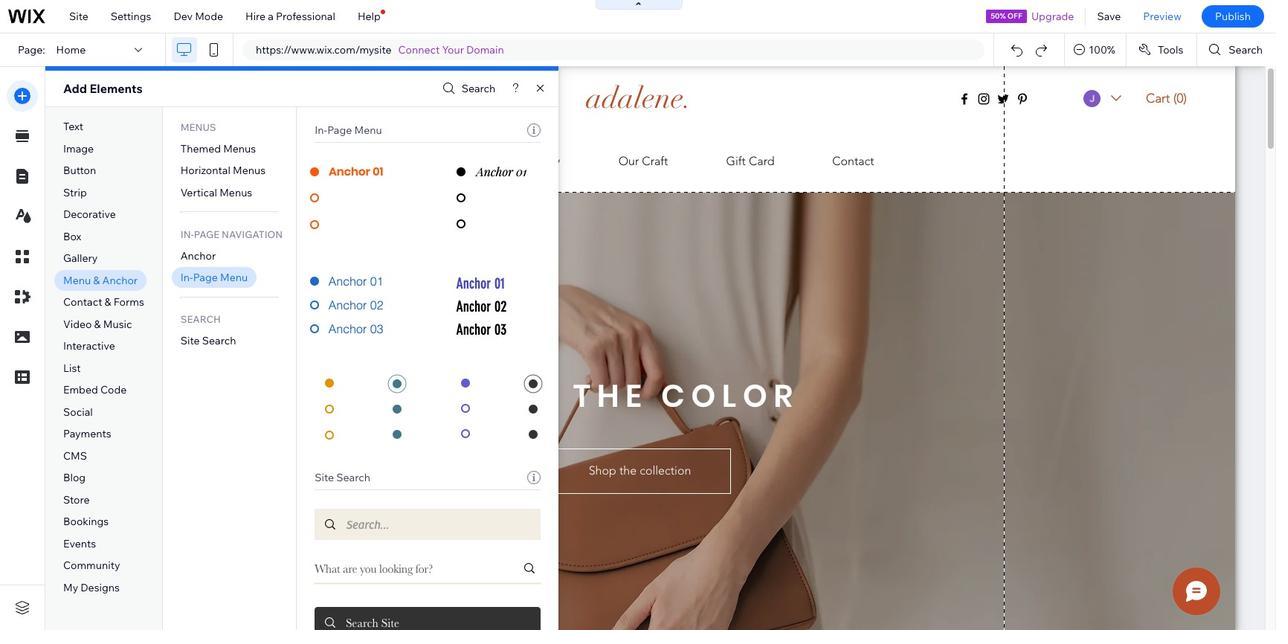Task type: vqa. For each thing, say whether or not it's contained in the screenshot.
100%
yes



Task type: locate. For each thing, give the bounding box(es) containing it.
2 vertical spatial page
[[193, 271, 218, 284]]

mode
[[195, 10, 223, 23]]

in-page menu
[[315, 123, 382, 137], [181, 271, 248, 284]]

2 horizontal spatial site
[[315, 471, 334, 484]]

menus down themed menus
[[233, 164, 266, 177]]

menu
[[354, 123, 382, 137], [220, 271, 248, 284], [63, 274, 91, 287]]

menus for horizontal menus
[[233, 164, 266, 177]]

anchor up the "forms"
[[102, 274, 138, 287]]

themed
[[181, 142, 221, 155]]

tools
[[1158, 43, 1184, 57]]

menus down horizontal menus
[[220, 186, 252, 199]]

& right video
[[94, 318, 101, 331]]

anchor
[[181, 249, 216, 262], [102, 274, 138, 287]]

& for contact
[[105, 296, 111, 309]]

box
[[63, 230, 81, 243]]

&
[[93, 274, 100, 287], [105, 296, 111, 309], [94, 318, 101, 331]]

home
[[56, 43, 86, 57]]

1 horizontal spatial in-page menu
[[315, 123, 382, 137]]

save button
[[1086, 0, 1132, 33]]

& up contact & forms at left top
[[93, 274, 100, 287]]

site search
[[181, 334, 236, 348], [315, 471, 370, 484]]

help
[[358, 10, 381, 23]]

& left the "forms"
[[105, 296, 111, 309]]

1 horizontal spatial anchor
[[181, 249, 216, 262]]

my designs
[[63, 581, 120, 594]]

in-
[[315, 123, 327, 137], [181, 228, 194, 240], [181, 271, 193, 284]]

2 vertical spatial in-
[[181, 271, 193, 284]]

horizontal
[[181, 164, 231, 177]]

list
[[63, 361, 81, 375]]

0 horizontal spatial search button
[[439, 78, 496, 99]]

community
[[63, 559, 120, 572]]

embed code
[[63, 383, 127, 397]]

1 horizontal spatial search button
[[1198, 33, 1277, 66]]

1 vertical spatial site
[[181, 334, 200, 348]]

1 vertical spatial anchor
[[102, 274, 138, 287]]

embed
[[63, 383, 98, 397]]

menus up horizontal menus
[[223, 142, 256, 155]]

vertical
[[181, 186, 217, 199]]

professional
[[276, 10, 335, 23]]

themed menus
[[181, 142, 256, 155]]

preview
[[1144, 10, 1182, 23]]

100% button
[[1065, 33, 1126, 66]]

site
[[69, 10, 88, 23], [181, 334, 200, 348], [315, 471, 334, 484]]

anchor down in-page navigation
[[181, 249, 216, 262]]

text
[[63, 120, 83, 133]]

horizontal menus
[[181, 164, 266, 177]]

1 horizontal spatial site
[[181, 334, 200, 348]]

search button down publish button
[[1198, 33, 1277, 66]]

2 horizontal spatial menu
[[354, 123, 382, 137]]

social
[[63, 405, 93, 419]]

1 vertical spatial &
[[105, 296, 111, 309]]

contact
[[63, 296, 102, 309]]

0 vertical spatial &
[[93, 274, 100, 287]]

strip
[[63, 186, 87, 199]]

video & music
[[63, 318, 132, 331]]

button
[[63, 164, 96, 177]]

0 vertical spatial anchor
[[181, 249, 216, 262]]

0 vertical spatial site
[[69, 10, 88, 23]]

0 horizontal spatial in-page menu
[[181, 271, 248, 284]]

menu & anchor
[[63, 274, 138, 287]]

designs
[[81, 581, 120, 594]]

page
[[327, 123, 352, 137], [194, 228, 220, 240], [193, 271, 218, 284]]

0 vertical spatial page
[[327, 123, 352, 137]]

dev mode
[[174, 10, 223, 23]]

contact & forms
[[63, 296, 144, 309]]

search
[[1229, 43, 1263, 57], [462, 82, 496, 95], [181, 313, 221, 325], [202, 334, 236, 348], [336, 471, 370, 484]]

publish
[[1215, 10, 1251, 23]]

1 vertical spatial in-
[[181, 228, 194, 240]]

search button
[[1198, 33, 1277, 66], [439, 78, 496, 99]]

0 horizontal spatial site search
[[181, 334, 236, 348]]

1 vertical spatial in-page menu
[[181, 271, 248, 284]]

50%
[[991, 11, 1006, 21]]

search button down your
[[439, 78, 496, 99]]

& for video
[[94, 318, 101, 331]]

gallery
[[63, 252, 98, 265]]

menus for vertical menus
[[220, 186, 252, 199]]

1 horizontal spatial site search
[[315, 471, 370, 484]]

menus
[[181, 121, 216, 133], [223, 142, 256, 155], [233, 164, 266, 177], [220, 186, 252, 199]]

a
[[268, 10, 274, 23]]

2 vertical spatial &
[[94, 318, 101, 331]]

& for menu
[[93, 274, 100, 287]]

music
[[103, 318, 132, 331]]

hire a professional
[[246, 10, 335, 23]]

1 vertical spatial page
[[194, 228, 220, 240]]

https://www.wix.com/mysite
[[256, 43, 392, 57]]



Task type: describe. For each thing, give the bounding box(es) containing it.
0 horizontal spatial anchor
[[102, 274, 138, 287]]

my
[[63, 581, 78, 594]]

decorative
[[63, 208, 116, 221]]

save
[[1098, 10, 1121, 23]]

dev
[[174, 10, 193, 23]]

payments
[[63, 427, 111, 441]]

0 vertical spatial in-page menu
[[315, 123, 382, 137]]

image
[[63, 142, 94, 155]]

100%
[[1089, 43, 1116, 57]]

0 vertical spatial search button
[[1198, 33, 1277, 66]]

domain
[[466, 43, 504, 57]]

interactive
[[63, 339, 115, 353]]

elements
[[90, 81, 143, 96]]

events
[[63, 537, 96, 550]]

hire
[[246, 10, 266, 23]]

add
[[63, 81, 87, 96]]

navigation
[[222, 228, 283, 240]]

0 vertical spatial site search
[[181, 334, 236, 348]]

publish button
[[1202, 5, 1265, 28]]

0 horizontal spatial menu
[[63, 274, 91, 287]]

https://www.wix.com/mysite connect your domain
[[256, 43, 504, 57]]

1 vertical spatial site search
[[315, 471, 370, 484]]

menus for themed menus
[[223, 142, 256, 155]]

in-page navigation
[[181, 228, 283, 240]]

forms
[[114, 296, 144, 309]]

upgrade
[[1032, 10, 1075, 23]]

preview button
[[1132, 0, 1193, 33]]

code
[[100, 383, 127, 397]]

cms
[[63, 449, 87, 463]]

add elements
[[63, 81, 143, 96]]

bookings
[[63, 515, 109, 529]]

0 vertical spatial in-
[[315, 123, 327, 137]]

store
[[63, 493, 90, 507]]

50% off
[[991, 11, 1023, 21]]

0 horizontal spatial site
[[69, 10, 88, 23]]

blog
[[63, 471, 86, 485]]

1 horizontal spatial menu
[[220, 271, 248, 284]]

1 vertical spatial search button
[[439, 78, 496, 99]]

menus up themed
[[181, 121, 216, 133]]

video
[[63, 318, 92, 331]]

vertical menus
[[181, 186, 252, 199]]

connect
[[398, 43, 440, 57]]

tools button
[[1127, 33, 1197, 66]]

2 vertical spatial site
[[315, 471, 334, 484]]

your
[[442, 43, 464, 57]]

off
[[1008, 11, 1023, 21]]

settings
[[111, 10, 151, 23]]



